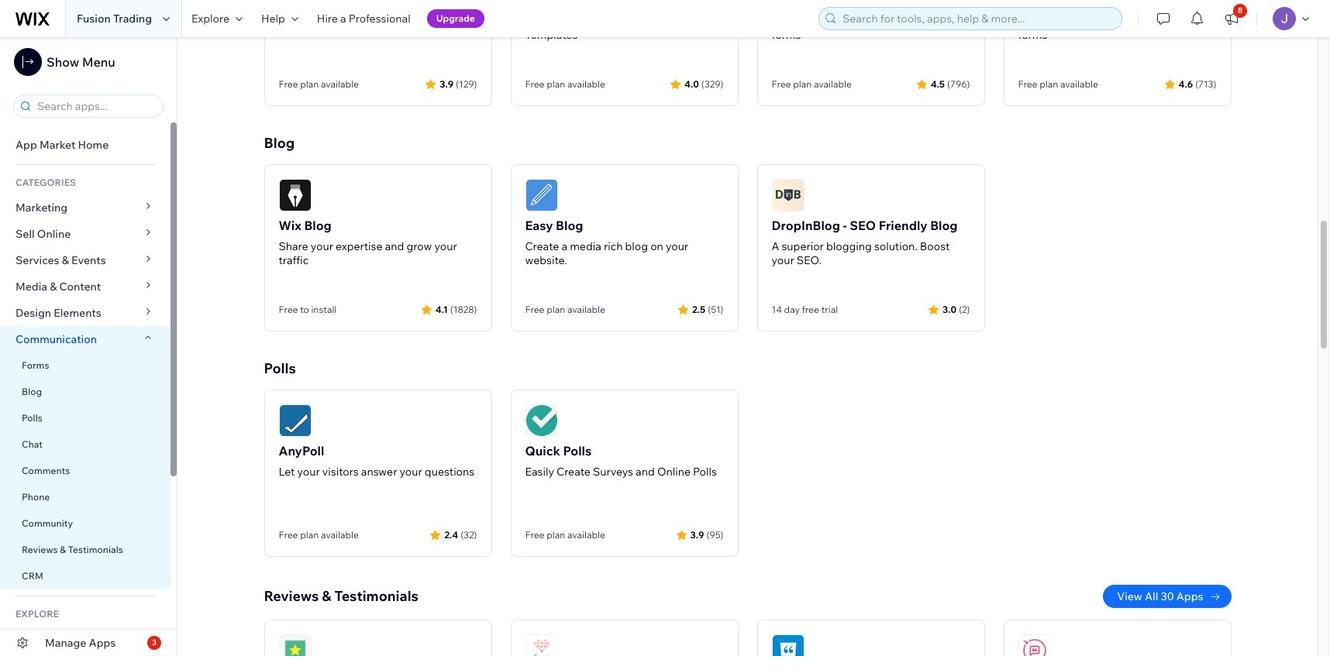Task type: vqa. For each thing, say whether or not it's contained in the screenshot.
loyalty & referrals dropdown button
no



Task type: locate. For each thing, give the bounding box(es) containing it.
0 vertical spatial 3.9
[[440, 78, 454, 90]]

free down easily
[[525, 530, 545, 541]]

and right surveys
[[636, 465, 655, 479]]

hire a professional
[[317, 12, 411, 26]]

surveys
[[593, 465, 633, 479]]

to
[[617, 14, 627, 28], [300, 304, 309, 316]]

4.1
[[435, 304, 448, 315]]

available down templates
[[567, 78, 605, 90]]

a
[[340, 12, 346, 26], [562, 240, 568, 254]]

plan for 2.4 (32)
[[300, 530, 319, 541]]

create inside the quick polls easily create surveys and online polls
[[557, 465, 591, 479]]

app market home link
[[0, 132, 171, 158]]

3.9 (95)
[[690, 529, 724, 541]]

(796)
[[947, 78, 970, 90]]

0 horizontal spatial and
[[385, 240, 404, 254]]

0 vertical spatial apps
[[1177, 590, 1204, 604]]

8
[[1238, 5, 1243, 16]]

1 horizontal spatial testimonials
[[334, 588, 419, 605]]

3.9 left (95)
[[690, 529, 704, 541]]

create inside the easy blog create a media rich blog on your website.
[[525, 240, 559, 254]]

available down visitors on the bottom of page
[[321, 530, 359, 541]]

(1828)
[[450, 304, 477, 315]]

free down let
[[279, 530, 298, 541]]

1 vertical spatial apps
[[89, 637, 116, 650]]

(2)
[[959, 304, 970, 315]]

free
[[802, 304, 819, 316]]

to left install
[[300, 304, 309, 316]]

blog link
[[0, 379, 171, 405]]

0 horizontal spatial to
[[300, 304, 309, 316]]

4.0
[[685, 78, 699, 90]]

free down templates
[[525, 78, 545, 90]]

and
[[385, 240, 404, 254], [636, 465, 655, 479]]

communication link
[[0, 326, 171, 353]]

polls right the quick
[[563, 443, 592, 459]]

1 horizontal spatial 3.9
[[690, 529, 704, 541]]

1 horizontal spatial reviews
[[264, 588, 319, 605]]

1 vertical spatial reviews
[[264, 588, 319, 605]]

blog down "forms"
[[22, 386, 42, 398]]

free down help button
[[279, 78, 298, 90]]

secure
[[549, 14, 583, 28]]

a right hire
[[340, 12, 346, 26]]

menu
[[82, 54, 115, 70]]

free plan available down templates
[[525, 78, 605, 90]]

grow
[[407, 240, 432, 254]]

visitors
[[322, 465, 359, 479]]

rich
[[604, 240, 623, 254]]

available down 'more'
[[814, 78, 852, 90]]

media & content
[[16, 280, 101, 294]]

blog right wix
[[304, 218, 332, 233]]

forms
[[585, 14, 614, 28], [772, 28, 801, 42], [1018, 28, 1048, 42]]

0 horizontal spatial reviews & testimonials
[[22, 544, 123, 556]]

quick polls logo image
[[525, 405, 558, 437]]

free down collect
[[772, 78, 791, 90]]

reviews inside 'sidebar' element
[[22, 544, 58, 556]]

apps right 30
[[1177, 590, 1204, 604]]

free right +
[[685, 14, 707, 28]]

1 vertical spatial create
[[557, 465, 591, 479]]

& for services & events "link"
[[62, 254, 69, 267]]

anypoll
[[279, 443, 324, 459]]

explore
[[192, 12, 229, 26]]

to inside add secure forms to your site + free templates
[[617, 14, 627, 28]]

& inside contact us, email sign up & registration forms
[[1147, 14, 1154, 28]]

easy
[[525, 218, 553, 233]]

& inside "link"
[[62, 254, 69, 267]]

free down the website.
[[525, 304, 545, 316]]

services
[[16, 254, 59, 267]]

and left grow
[[385, 240, 404, 254]]

your left 'seo.'
[[772, 254, 794, 267]]

plan
[[300, 78, 319, 90], [547, 78, 565, 90], [793, 78, 812, 90], [1040, 78, 1058, 90], [547, 304, 565, 316], [300, 530, 319, 541], [547, 530, 565, 541]]

3.9 (129)
[[440, 78, 477, 90]]

blog inside the easy blog create a media rich blog on your website.
[[556, 218, 583, 233]]

apps inside 'sidebar' element
[[89, 637, 116, 650]]

design elements link
[[0, 300, 171, 326]]

to left site
[[617, 14, 627, 28]]

testimonials
[[68, 544, 123, 556], [334, 588, 419, 605]]

forms inside add secure forms to your site + free templates
[[585, 14, 614, 28]]

available down media
[[567, 304, 605, 316]]

reviews & testimonials down the "community" link
[[22, 544, 123, 556]]

free plan available down easily
[[525, 530, 605, 541]]

communication
[[16, 333, 99, 347]]

wix blog logo image
[[279, 179, 311, 212]]

1 horizontal spatial apps
[[1177, 590, 1204, 604]]

create down the easy
[[525, 240, 559, 254]]

available down surveys
[[567, 530, 605, 541]]

free plan available down hire
[[279, 78, 359, 90]]

0 vertical spatial a
[[340, 12, 346, 26]]

1 vertical spatial and
[[636, 465, 655, 479]]

fera reviews logo image
[[525, 635, 558, 657]]

0 vertical spatial reviews & testimonials
[[22, 544, 123, 556]]

answer
[[361, 465, 397, 479]]

free for 4.0 (329)
[[525, 78, 545, 90]]

hire
[[317, 12, 338, 26]]

free left install
[[279, 304, 298, 316]]

1 horizontal spatial forms
[[772, 28, 801, 42]]

+
[[675, 14, 682, 28]]

help
[[261, 12, 285, 26]]

a
[[772, 240, 779, 254]]

4.0 (329)
[[685, 78, 724, 90]]

0 vertical spatial online
[[37, 227, 71, 241]]

free plan available down 'more'
[[772, 78, 852, 90]]

easy blog logo image
[[525, 179, 558, 212]]

online up services & events at the top left of the page
[[37, 227, 71, 241]]

reviews up the 'crm'
[[22, 544, 58, 556]]

blog up boost
[[930, 218, 958, 233]]

0 horizontal spatial apps
[[89, 637, 116, 650]]

1 vertical spatial a
[[562, 240, 568, 254]]

free plan available down the website.
[[525, 304, 605, 316]]

testimonials inside 'sidebar' element
[[68, 544, 123, 556]]

2.5 (51)
[[692, 304, 724, 315]]

available down hire
[[321, 78, 359, 90]]

forms left 'more'
[[772, 28, 801, 42]]

customer reviews logo image
[[279, 635, 311, 657]]

available for 3.9 (95)
[[567, 530, 605, 541]]

free down contact
[[1018, 78, 1038, 90]]

wix
[[279, 218, 301, 233]]

your left site
[[630, 14, 652, 28]]

crm link
[[0, 564, 171, 590]]

1 horizontal spatial online
[[657, 465, 691, 479]]

fusion
[[77, 12, 111, 26]]

4.1 (1828)
[[435, 304, 477, 315]]

and inside the quick polls easily create surveys and online polls
[[636, 465, 655, 479]]

blog inside wix blog share your expertise and grow your traffic
[[304, 218, 332, 233]]

3.9 left (129)
[[440, 78, 454, 90]]

&
[[1147, 14, 1154, 28], [62, 254, 69, 267], [50, 280, 57, 294], [60, 544, 66, 556], [322, 588, 331, 605]]

market
[[40, 138, 75, 152]]

dropinblog - seo friendly blog logo image
[[772, 179, 804, 212]]

online inside 'sidebar' element
[[37, 227, 71, 241]]

1 horizontal spatial reviews & testimonials
[[264, 588, 419, 605]]

your right the on
[[666, 240, 689, 254]]

1 vertical spatial reviews & testimonials
[[264, 588, 419, 605]]

polls
[[264, 360, 296, 378], [22, 412, 42, 424], [563, 443, 592, 459], [693, 465, 717, 479]]

0 vertical spatial testimonials
[[68, 544, 123, 556]]

trading
[[113, 12, 152, 26]]

free plan available for 3.9 (129)
[[279, 78, 359, 90]]

entries
[[839, 14, 874, 28]]

0 vertical spatial create
[[525, 240, 559, 254]]

reviews & testimonials up customer reviews logo
[[264, 588, 419, 605]]

marketing
[[16, 201, 68, 215]]

your right answer at the left of the page
[[400, 465, 422, 479]]

email
[[1078, 14, 1106, 28]]

Search apps... field
[[33, 95, 158, 117]]

polls up chat
[[22, 412, 42, 424]]

forms left us,
[[1018, 28, 1048, 42]]

apps right manage
[[89, 637, 116, 650]]

your inside the easy blog create a media rich blog on your website.
[[666, 240, 689, 254]]

3.9 for 3.9 (129)
[[440, 78, 454, 90]]

templates
[[525, 28, 578, 42]]

0 vertical spatial to
[[617, 14, 627, 28]]

free plan available down us,
[[1018, 78, 1098, 90]]

plan for 4.5 (796)
[[793, 78, 812, 90]]

available down us,
[[1061, 78, 1098, 90]]

1 vertical spatial testimonials
[[334, 588, 419, 605]]

available for 4.5 (796)
[[814, 78, 852, 90]]

share
[[279, 240, 308, 254]]

show
[[47, 54, 79, 70]]

online right surveys
[[657, 465, 691, 479]]

blog up media
[[556, 218, 583, 233]]

expertise
[[336, 240, 383, 254]]

free to install
[[279, 304, 337, 316]]

0 horizontal spatial testimonials
[[68, 544, 123, 556]]

and inside wix blog share your expertise and grow your traffic
[[385, 240, 404, 254]]

1 vertical spatial to
[[300, 304, 309, 316]]

forms link
[[0, 353, 171, 379]]

0 horizontal spatial forms
[[585, 14, 614, 28]]

0 horizontal spatial reviews
[[22, 544, 58, 556]]

media & content link
[[0, 274, 171, 300]]

apps
[[1177, 590, 1204, 604], [89, 637, 116, 650]]

your right share
[[311, 240, 333, 254]]

available for 3.9 (129)
[[321, 78, 359, 90]]

your inside add secure forms to your site + free templates
[[630, 14, 652, 28]]

0 horizontal spatial online
[[37, 227, 71, 241]]

your inside 'dropinblog - seo friendly blog a superior blogging solution. boost your seo.'
[[772, 254, 794, 267]]

1 horizontal spatial and
[[636, 465, 655, 479]]

free plan available for 2.4 (32)
[[279, 530, 359, 541]]

dropinblog - seo friendly blog a superior blogging solution. boost your seo.
[[772, 218, 958, 267]]

show menu button
[[14, 48, 115, 76]]

1 vertical spatial online
[[657, 465, 691, 479]]

2 horizontal spatial forms
[[1018, 28, 1048, 42]]

free plan available down visitors on the bottom of page
[[279, 530, 359, 541]]

reviews up customer reviews logo
[[264, 588, 319, 605]]

0 horizontal spatial a
[[340, 12, 346, 26]]

a left media
[[562, 240, 568, 254]]

upgrade button
[[427, 9, 484, 28]]

questions
[[425, 465, 475, 479]]

0 horizontal spatial 3.9
[[440, 78, 454, 90]]

3.0
[[943, 304, 957, 315]]

Search for tools, apps, help & more... field
[[838, 8, 1117, 29]]

0 vertical spatial reviews
[[22, 544, 58, 556]]

easily
[[525, 465, 554, 479]]

create right easily
[[557, 465, 591, 479]]

available for 2.4 (32)
[[321, 530, 359, 541]]

view all 30 apps
[[1117, 590, 1204, 604]]

quick
[[525, 443, 560, 459]]

0 vertical spatial and
[[385, 240, 404, 254]]

help button
[[252, 0, 308, 37]]

1 horizontal spatial to
[[617, 14, 627, 28]]

view
[[1117, 590, 1143, 604]]

forms right 'secure'
[[585, 14, 614, 28]]

1 horizontal spatial a
[[562, 240, 568, 254]]

blog inside 'sidebar' element
[[22, 386, 42, 398]]

1 vertical spatial 3.9
[[690, 529, 704, 541]]



Task type: describe. For each thing, give the bounding box(es) containing it.
sell online
[[16, 227, 71, 241]]

sidebar element
[[0, 37, 178, 657]]

reviews & testimonials inside 'sidebar' element
[[22, 544, 123, 556]]

polls up 3.9 (95)
[[693, 465, 717, 479]]

dropinblog
[[772, 218, 840, 233]]

reviews & testimonials link
[[0, 537, 171, 564]]

free plan available for 4.5 (796)
[[772, 78, 852, 90]]

collect
[[772, 14, 808, 28]]

install
[[311, 304, 337, 316]]

polls inside 'sidebar' element
[[22, 412, 42, 424]]

marketing link
[[0, 195, 171, 221]]

add
[[525, 14, 546, 28]]

polls up anypoll logo
[[264, 360, 296, 378]]

plan for 2.5 (51)
[[547, 304, 565, 316]]

registration
[[1157, 14, 1215, 28]]

-
[[843, 218, 847, 233]]

free for 3.9 (129)
[[279, 78, 298, 90]]

friendly
[[879, 218, 928, 233]]

elements
[[54, 306, 101, 320]]

free for 4.1 (1828)
[[279, 304, 298, 316]]

free for 2.4 (32)
[[279, 530, 298, 541]]

phone link
[[0, 485, 171, 511]]

plan for 4.6 (713)
[[1040, 78, 1058, 90]]

3
[[152, 638, 157, 648]]

free for 4.5 (796)
[[772, 78, 791, 90]]

inffuse testimonials logo image
[[772, 635, 804, 657]]

upgrade
[[436, 12, 475, 24]]

app market home
[[16, 138, 109, 152]]

manage apps
[[45, 637, 116, 650]]

us,
[[1061, 14, 1076, 28]]

design elements
[[16, 306, 101, 320]]

blog up the wix blog logo
[[264, 134, 295, 152]]

blog inside 'dropinblog - seo friendly blog a superior blogging solution. boost your seo.'
[[930, 218, 958, 233]]

professional
[[349, 12, 411, 26]]

forms inside collect more entries with customised forms
[[772, 28, 801, 42]]

& for media & content link
[[50, 280, 57, 294]]

sell
[[16, 227, 35, 241]]

online inside the quick polls easily create surveys and online polls
[[657, 465, 691, 479]]

free plan available for 3.9 (95)
[[525, 530, 605, 541]]

hire a professional link
[[308, 0, 420, 37]]

anypoll logo image
[[279, 405, 311, 437]]

& for reviews & testimonials link
[[60, 544, 66, 556]]

more
[[810, 14, 837, 28]]

add secure forms to your site + free templates
[[525, 14, 707, 42]]

and for blog
[[385, 240, 404, 254]]

view all 30 apps link
[[1103, 585, 1232, 609]]

solution.
[[874, 240, 918, 254]]

chat
[[22, 439, 43, 450]]

let
[[279, 465, 295, 479]]

free for 2.5 (51)
[[525, 304, 545, 316]]

(713)
[[1196, 78, 1217, 90]]

free plan available for 2.5 (51)
[[525, 304, 605, 316]]

wix blog share your expertise and grow your traffic
[[279, 218, 457, 267]]

2.4 (32)
[[444, 529, 477, 541]]

manage
[[45, 637, 86, 650]]

design
[[16, 306, 51, 320]]

anypoll let your visitors answer your questions
[[279, 443, 475, 479]]

available for 2.5 (51)
[[567, 304, 605, 316]]

8 button
[[1215, 0, 1249, 37]]

and for polls
[[636, 465, 655, 479]]

14 day free trial
[[772, 304, 838, 316]]

with
[[877, 14, 898, 28]]

events
[[71, 254, 106, 267]]

2.4
[[444, 529, 458, 541]]

4.6 (713)
[[1179, 78, 1217, 90]]

3.9 for 3.9 (95)
[[690, 529, 704, 541]]

testimonials slider logo image
[[1018, 635, 1051, 657]]

polls link
[[0, 405, 171, 432]]

14
[[772, 304, 782, 316]]

blog
[[625, 240, 648, 254]]

available for 4.6 (713)
[[1061, 78, 1098, 90]]

(129)
[[456, 78, 477, 90]]

(329)
[[702, 78, 724, 90]]

free plan available for 4.6 (713)
[[1018, 78, 1098, 90]]

forms inside contact us, email sign up & registration forms
[[1018, 28, 1048, 42]]

up
[[1132, 14, 1145, 28]]

free plan available for 4.0 (329)
[[525, 78, 605, 90]]

available for 4.0 (329)
[[567, 78, 605, 90]]

site
[[655, 14, 673, 28]]

contact us, email sign up & registration forms
[[1018, 14, 1215, 42]]

fusion trading
[[77, 12, 152, 26]]

phone
[[22, 492, 50, 503]]

free for 3.9 (95)
[[525, 530, 545, 541]]

sign
[[1108, 14, 1129, 28]]

services & events link
[[0, 247, 171, 274]]

your right let
[[297, 465, 320, 479]]

home
[[78, 138, 109, 152]]

your right grow
[[435, 240, 457, 254]]

plan for 3.9 (129)
[[300, 78, 319, 90]]

a inside the easy blog create a media rich blog on your website.
[[562, 240, 568, 254]]

trial
[[822, 304, 838, 316]]

plan for 4.0 (329)
[[547, 78, 565, 90]]

3.0 (2)
[[943, 304, 970, 315]]

plan for 3.9 (95)
[[547, 530, 565, 541]]

contact
[[1018, 14, 1059, 28]]

chat link
[[0, 432, 171, 458]]

media
[[16, 280, 47, 294]]

comments link
[[0, 458, 171, 485]]

boost
[[920, 240, 950, 254]]

collect more entries with customised forms
[[772, 14, 959, 42]]

sell online link
[[0, 221, 171, 247]]

free inside add secure forms to your site + free templates
[[685, 14, 707, 28]]

(51)
[[708, 304, 724, 315]]

show menu
[[47, 54, 115, 70]]

customised
[[900, 14, 959, 28]]

content
[[59, 280, 101, 294]]

website.
[[525, 254, 567, 267]]

on
[[651, 240, 663, 254]]

app
[[16, 138, 37, 152]]

categories
[[16, 177, 76, 188]]

free for 4.6 (713)
[[1018, 78, 1038, 90]]

day
[[784, 304, 800, 316]]

4.6
[[1179, 78, 1193, 90]]



